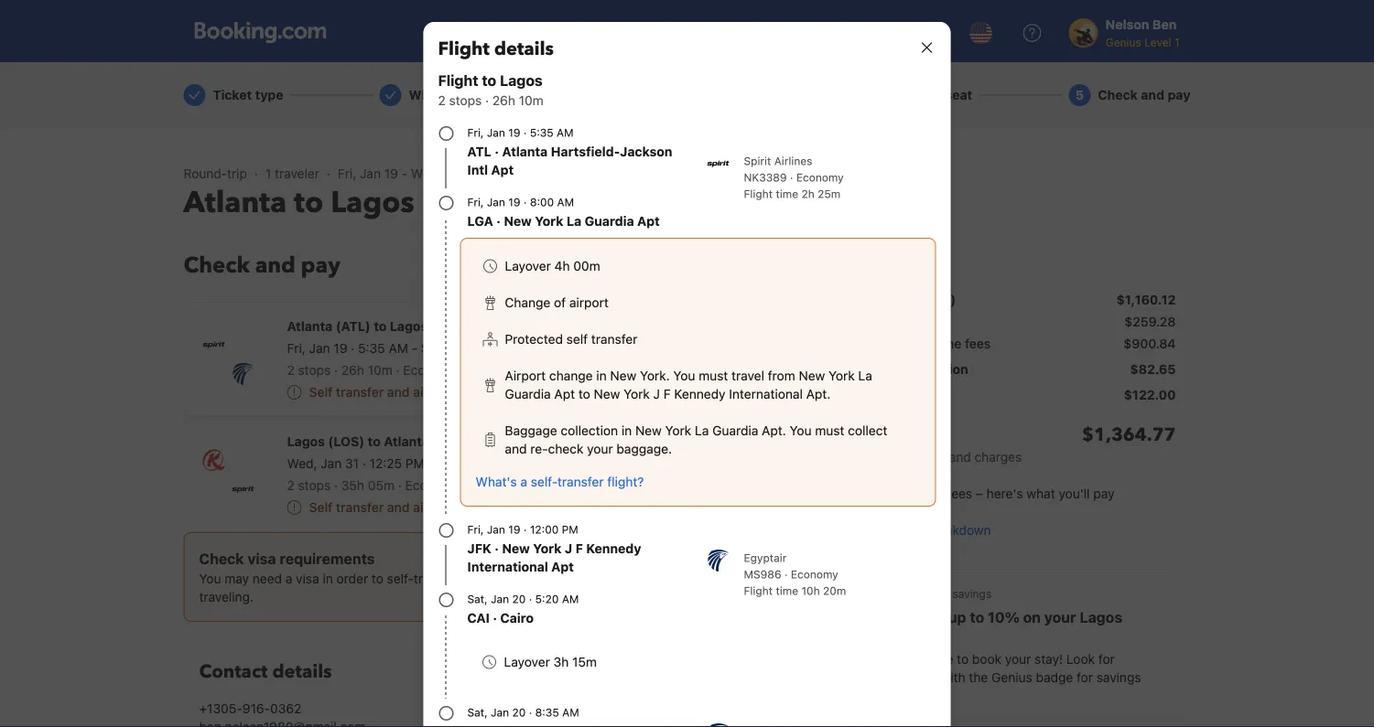 Task type: vqa. For each thing, say whether or not it's contained in the screenshot.
second All from the left
no



Task type: locate. For each thing, give the bounding box(es) containing it.
4 row from the top
[[861, 408, 1176, 474]]

2 vertical spatial -
[[428, 456, 434, 471]]

2 inside the lagos (los) to atlanta (atl) wed, jan 31 · 12:25 pm - thu, feb 1 · 5:30 pm 2 stops · 35h 05m · economy
[[287, 478, 295, 493]]

what's a self-transfer flight? link
[[476, 473, 920, 492], [476, 473, 920, 492]]

1 self transfer and airport change from the top
[[309, 385, 502, 400]]

19 inside round-trip · 1 traveler · fri, jan 19 - wed, jan 31 atlanta to lagos
[[384, 166, 398, 181]]

for right look
[[1098, 652, 1115, 667]]

for down look
[[1077, 671, 1093, 686]]

spirit
[[744, 155, 771, 168], [744, 155, 771, 168]]

2 self transfer and airport change from the top
[[309, 500, 502, 515]]

between
[[463, 572, 514, 587]]

1 vertical spatial (atl)
[[432, 434, 467, 449]]

2 self from the top
[[309, 500, 333, 515]]

apt.
[[806, 387, 831, 402], [806, 387, 831, 402], [762, 423, 786, 438], [762, 423, 786, 438]]

row up protection
[[861, 335, 1176, 357]]

1 horizontal spatial wed,
[[411, 166, 441, 181]]

1 horizontal spatial requirements
[[629, 572, 707, 587]]

- inside the lagos (los) to atlanta (atl) wed, jan 31 · 12:25 pm - thu, feb 1 · 5:30 pm 2 stops · 35h 05m · economy
[[428, 456, 434, 471]]

0 horizontal spatial 31
[[345, 456, 359, 471]]

details inside button
[[776, 352, 816, 367]]

visa right need
[[296, 572, 319, 587]]

1 vertical spatial for
[[1077, 671, 1093, 686]]

1 horizontal spatial (atl)
[[432, 434, 467, 449]]

view for view price breakdown
[[861, 523, 889, 538]]

0 vertical spatial pay
[[1168, 87, 1190, 103]]

1 right feb
[[493, 456, 499, 471]]

and inside total includes taxes and charges
[[949, 450, 971, 465]]

0 horizontal spatial (los)
[[328, 434, 365, 449]]

1 vertical spatial 31
[[345, 456, 359, 471]]

fees inside cell
[[965, 336, 991, 352]]

what's a self-transfer flight?
[[476, 475, 644, 490], [476, 475, 644, 490]]

(atl) inside atlanta (atl) to lagos (los) fri, jan 19 · 5:35 am - sat, jan 20 · 1:45 pm 2 stops · 26h 10m · economy
[[336, 319, 371, 334]]

spirit airlines nk3389 · economy flight time 2h 25m
[[744, 155, 844, 200], [744, 155, 844, 200]]

sat, jan 20 · 8:35 am
[[467, 707, 579, 720], [467, 707, 579, 720]]

2 row from the top
[[861, 335, 1176, 357]]

lga
[[467, 214, 493, 229], [467, 214, 493, 229]]

1 left traveler
[[265, 166, 271, 181]]

20m
[[823, 585, 846, 598], [823, 585, 846, 598]]

look
[[1066, 652, 1095, 667]]

flight?
[[607, 475, 644, 490], [607, 475, 644, 490]]

ms986
[[744, 568, 781, 581], [744, 568, 781, 581]]

for
[[1098, 652, 1115, 667], [1077, 671, 1093, 686]]

f
[[663, 387, 671, 402], [663, 387, 671, 402], [575, 541, 583, 557], [575, 541, 583, 557]]

0 horizontal spatial requirements
[[280, 551, 375, 568]]

- inside atlanta (atl) to lagos (los) fri, jan 19 · 5:35 am - sat, jan 20 · 1:45 pm 2 stops · 26h 10m · economy
[[412, 341, 417, 356]]

1 vertical spatial fees
[[947, 487, 972, 502]]

charges
[[974, 450, 1022, 465]]

0 vertical spatial view
[[708, 352, 738, 367]]

adult)
[[918, 292, 956, 308]]

row down airline
[[861, 357, 1176, 383]]

5:35 inside atlanta (atl) to lagos (los) fri, jan 19 · 5:35 am - sat, jan 20 · 1:45 pm 2 stops · 26h 10m · economy
[[358, 341, 385, 356]]

5:35
[[530, 126, 554, 139], [530, 126, 554, 139], [358, 341, 385, 356]]

self transfer and airport change down atlanta (atl) to lagos (los) fri, jan 19 · 5:35 am - sat, jan 20 · 1:45 pm 2 stops · 26h 10m · economy
[[309, 385, 502, 400]]

in inside check visa requirements you may need a visa in order to self-transfer between flights. check visa requirements carefully before traveling.
[[323, 572, 333, 587]]

fri,
[[467, 126, 484, 139], [467, 126, 484, 139], [338, 166, 356, 181], [467, 196, 484, 209], [467, 196, 484, 209], [287, 341, 306, 356], [467, 524, 484, 536], [467, 524, 484, 536]]

view left flight
[[708, 352, 738, 367]]

and inside trip savings ben, save up to 10% on your lagos stay now it's time to book your stay! look for properties with the genius badge for savings and perks.
[[877, 689, 899, 704]]

protected for right spirit airlines image
[[505, 332, 563, 347]]

1 inside round-trip · 1 traveler · fri, jan 19 - wed, jan 31 atlanta to lagos
[[265, 166, 271, 181]]

1 vertical spatial requirements
[[629, 572, 707, 587]]

row up here's at the bottom of the page
[[861, 408, 1176, 474]]

lagos
[[500, 72, 543, 89], [500, 72, 543, 89], [331, 183, 414, 223], [390, 319, 428, 334], [287, 434, 325, 449], [1080, 609, 1122, 627]]

ticket left type
[[213, 87, 252, 103]]

check and pay
[[1098, 87, 1190, 103], [184, 250, 340, 281]]

international
[[729, 387, 803, 402], [729, 387, 803, 402], [467, 560, 548, 575], [467, 560, 548, 575]]

and
[[1141, 87, 1164, 103], [255, 250, 296, 281], [899, 336, 921, 352], [387, 385, 410, 400], [505, 442, 527, 457], [505, 442, 527, 457], [949, 450, 971, 465], [387, 500, 410, 515], [877, 689, 899, 704]]

kennedy
[[674, 387, 726, 402], [674, 387, 726, 402], [586, 541, 641, 557], [586, 541, 641, 557]]

0362
[[270, 702, 302, 717]]

1 horizontal spatial view
[[861, 523, 889, 538]]

–
[[976, 487, 983, 502]]

airport change in new york. you must travel from new york la guardia apt to new york j f kennedy international apt.
[[505, 368, 876, 402], [505, 368, 876, 402]]

1 vertical spatial check and pay
[[184, 250, 340, 281]]

ticket for ticket (1 adult)
[[861, 292, 900, 308]]

3 row from the top
[[861, 357, 1176, 383]]

$82.65
[[1130, 362, 1176, 377]]

0 vertical spatial requirements
[[280, 551, 375, 568]]

spirit airlines image
[[707, 153, 729, 175], [232, 479, 254, 501]]

0 vertical spatial (los)
[[431, 319, 467, 334]]

requirements up order
[[280, 551, 375, 568]]

stops inside atlanta (atl) to lagos (los) fri, jan 19 · 5:35 am - sat, jan 20 · 1:45 pm 2 stops · 26h 10m · economy
[[298, 363, 331, 378]]

2 vertical spatial pay
[[1093, 487, 1115, 502]]

visa right flights.
[[602, 572, 626, 587]]

row containing taxes and airline fees
[[861, 335, 1176, 357]]

row containing travel protection
[[861, 357, 1176, 383]]

wed,
[[411, 166, 441, 181], [287, 456, 317, 471]]

savings right 'badge'
[[1096, 671, 1141, 686]]

new
[[504, 214, 532, 229], [504, 214, 532, 229], [610, 368, 636, 384], [610, 368, 636, 384], [799, 368, 825, 384], [799, 368, 825, 384], [594, 387, 620, 402], [594, 387, 620, 402], [635, 423, 662, 438], [635, 423, 662, 438], [502, 541, 530, 557], [502, 541, 530, 557]]

self transfer and airport change for 10m
[[309, 385, 502, 400]]

3h
[[553, 655, 569, 670], [553, 655, 569, 670]]

0 horizontal spatial -
[[402, 166, 408, 181]]

0 vertical spatial self
[[309, 385, 333, 400]]

1 horizontal spatial 1
[[493, 456, 499, 471]]

round-
[[184, 166, 227, 181]]

to
[[482, 72, 496, 89], [482, 72, 496, 89], [294, 183, 323, 223], [374, 319, 387, 334], [578, 387, 590, 402], [578, 387, 590, 402], [368, 434, 381, 449], [372, 572, 383, 587], [970, 609, 984, 627], [957, 652, 969, 667]]

total cell
[[861, 423, 1022, 467]]

2 horizontal spatial pay
[[1168, 87, 1190, 103]]

travel
[[732, 368, 764, 384], [732, 368, 764, 384]]

fees right airline
[[965, 336, 991, 352]]

1 horizontal spatial pay
[[1093, 487, 1115, 502]]

1 vertical spatial (los)
[[328, 434, 365, 449]]

1 horizontal spatial (los)
[[431, 319, 467, 334]]

1 horizontal spatial ticket
[[861, 292, 900, 308]]

2h for right spirit airlines image
[[801, 188, 815, 200]]

2 inside atlanta (atl) to lagos (los) fri, jan 19 · 5:35 am - sat, jan 20 · 1:45 pm 2 stops · 26h 10m · economy
[[287, 363, 295, 378]]

$1,160.12 cell
[[1116, 291, 1176, 309]]

26h
[[492, 93, 515, 108], [492, 93, 515, 108], [341, 363, 364, 378]]

stops
[[449, 93, 482, 108], [449, 93, 482, 108], [298, 363, 331, 378], [298, 478, 331, 493]]

requirements left carefully on the right
[[629, 572, 707, 587]]

0 horizontal spatial spirit airlines image
[[232, 479, 254, 501]]

fees
[[965, 336, 991, 352], [947, 487, 972, 502]]

1 vertical spatial view
[[861, 523, 889, 538]]

am inside atlanta (atl) to lagos (los) fri, jan 19 · 5:35 am - sat, jan 20 · 1:45 pm 2 stops · 26h 10m · economy
[[389, 341, 408, 356]]

0 vertical spatial ticket
[[213, 87, 252, 103]]

0 horizontal spatial 1
[[265, 166, 271, 181]]

0 vertical spatial spirit airlines image
[[707, 153, 729, 175]]

ticket (1 adult) cell
[[861, 291, 956, 309]]

·
[[485, 93, 489, 108], [485, 93, 489, 108], [524, 126, 527, 139], [524, 126, 527, 139], [495, 144, 499, 159], [495, 144, 499, 159], [254, 166, 258, 181], [327, 166, 330, 181], [790, 171, 793, 184], [790, 171, 793, 184], [524, 196, 527, 209], [524, 196, 527, 209], [496, 214, 501, 229], [496, 214, 501, 229], [351, 341, 355, 356], [491, 341, 495, 356], [334, 363, 338, 378], [396, 363, 400, 378], [362, 456, 366, 471], [502, 456, 506, 471], [334, 478, 338, 493], [398, 478, 402, 493], [524, 524, 527, 536], [524, 524, 527, 536], [495, 541, 499, 557], [495, 541, 499, 557], [784, 568, 788, 581], [784, 568, 788, 581], [529, 593, 532, 606], [529, 593, 532, 606], [493, 611, 497, 626], [493, 611, 497, 626], [529, 707, 532, 720], [529, 707, 532, 720]]

view flight details button
[[701, 343, 823, 376]]

row up airline
[[861, 287, 1176, 313]]

flight
[[438, 37, 490, 62], [438, 37, 490, 62], [438, 72, 478, 89], [438, 72, 478, 89], [744, 188, 773, 200], [744, 188, 773, 200], [744, 585, 773, 598], [744, 585, 773, 598]]

1 horizontal spatial check and pay
[[1098, 87, 1190, 103]]

2h
[[801, 188, 815, 200], [801, 188, 815, 200]]

1 self from the top
[[309, 385, 333, 400]]

view inside view flight details button
[[708, 352, 738, 367]]

19 inside atlanta (atl) to lagos (los) fri, jan 19 · 5:35 am - sat, jan 20 · 1:45 pm 2 stops · 26h 10m · economy
[[334, 341, 347, 356]]

2 horizontal spatial -
[[428, 456, 434, 471]]

jfk · for spirit airlines icon to the right
[[467, 541, 502, 557]]

flight details dialog
[[401, 0, 973, 728], [401, 0, 973, 728]]

0 horizontal spatial ticket
[[213, 87, 252, 103]]

lagos inside round-trip · 1 traveler · fri, jan 19 - wed, jan 31 atlanta to lagos
[[331, 183, 414, 223]]

1 vertical spatial self
[[309, 500, 333, 515]]

1 vertical spatial self transfer and airport change
[[309, 500, 502, 515]]

20 inside atlanta (atl) to lagos (los) fri, jan 19 · 5:35 am - sat, jan 20 · 1:45 pm 2 stops · 26h 10m · economy
[[472, 341, 488, 356]]

now
[[877, 652, 903, 667]]

to inside round-trip · 1 traveler · fri, jan 19 - wed, jan 31 atlanta to lagos
[[294, 183, 323, 223]]

12:00 for right spirit airlines image
[[530, 524, 559, 536]]

check for spirit airlines icon to the right
[[548, 442, 583, 457]]

12:00 for spirit airlines icon to the right
[[530, 524, 559, 536]]

- for atlanta
[[428, 456, 434, 471]]

0 horizontal spatial check and pay
[[184, 250, 340, 281]]

jfk
[[467, 541, 491, 557], [467, 541, 491, 557]]

0 vertical spatial fees
[[965, 336, 991, 352]]

wed, inside round-trip · 1 traveler · fri, jan 19 - wed, jan 31 atlanta to lagos
[[411, 166, 441, 181]]

check
[[548, 442, 583, 457], [548, 442, 583, 457]]

1 vertical spatial spirit airlines image
[[203, 334, 225, 356]]

fri, jan 19 · 5:35 am
[[467, 126, 574, 139], [467, 126, 574, 139]]

lagos inside trip savings ben, save up to 10% on your lagos stay now it's time to book your stay! look for properties with the genius badge for savings and perks.
[[1080, 609, 1122, 627]]

self for 35h
[[309, 500, 333, 515]]

0 vertical spatial savings
[[952, 588, 992, 601]]

31 down flying?
[[469, 166, 483, 181]]

self for right spirit airlines image
[[566, 332, 588, 347]]

1 vertical spatial pay
[[301, 250, 340, 281]]

1 vertical spatial ticket
[[861, 292, 900, 308]]

10m
[[519, 93, 544, 108], [519, 93, 544, 108], [368, 363, 393, 378]]

protected for spirit airlines icon to the right
[[505, 332, 563, 347]]

1 horizontal spatial for
[[1098, 652, 1115, 667]]

economy inside atlanta (atl) to lagos (los) fri, jan 19 · 5:35 am - sat, jan 20 · 1:45 pm 2 stops · 26h 10m · economy
[[403, 363, 457, 378]]

baggage
[[505, 423, 557, 438], [505, 423, 557, 438]]

what
[[1027, 487, 1055, 502]]

0 vertical spatial -
[[402, 166, 408, 181]]

0 horizontal spatial (atl)
[[336, 319, 371, 334]]

fri, inside atlanta (atl) to lagos (los) fri, jan 19 · 5:35 am - sat, jan 20 · 1:45 pm 2 stops · 26h 10m · economy
[[287, 341, 306, 356]]

table
[[861, 287, 1176, 474]]

booking.com logo image
[[195, 22, 326, 43], [195, 22, 326, 43]]

atlanta inside atlanta (atl) to lagos (los) fri, jan 19 · 5:35 am - sat, jan 20 · 1:45 pm 2 stops · 26h 10m · economy
[[287, 319, 333, 334]]

1 vertical spatial wed,
[[287, 456, 317, 471]]

self transfer and airport change down 05m
[[309, 500, 502, 515]]

stops inside the lagos (los) to atlanta (atl) wed, jan 31 · 12:25 pm - thu, feb 1 · 5:30 pm 2 stops · 35h 05m · economy
[[298, 478, 331, 493]]

view left price
[[861, 523, 889, 538]]

$259.28 cell
[[1124, 313, 1176, 331]]

to inside the lagos (los) to atlanta (atl) wed, jan 31 · 12:25 pm - thu, feb 1 · 5:30 pm 2 stops · 35h 05m · economy
[[368, 434, 381, 449]]

31 up '35h'
[[345, 456, 359, 471]]

collection
[[561, 423, 618, 438], [561, 423, 618, 438]]

york.
[[640, 368, 670, 384], [640, 368, 670, 384]]

wed, down the who's on the left top of the page
[[411, 166, 441, 181]]

a
[[520, 475, 527, 490], [520, 475, 527, 490], [285, 572, 292, 587]]

row
[[861, 287, 1176, 313], [861, 335, 1176, 357], [861, 357, 1176, 383], [861, 408, 1176, 474]]

0 vertical spatial wed,
[[411, 166, 441, 181]]

flying?
[[452, 87, 495, 103]]

0 horizontal spatial wed,
[[287, 456, 317, 471]]

ticket inside cell
[[861, 292, 900, 308]]

savings up up
[[952, 588, 992, 601]]

collect
[[848, 423, 887, 438], [848, 423, 887, 438]]

to inside atlanta (atl) to lagos (los) fri, jan 19 · 5:35 am - sat, jan 20 · 1:45 pm 2 stops · 26h 10m · economy
[[374, 319, 387, 334]]

0 horizontal spatial view
[[708, 352, 738, 367]]

wed, left 12:25
[[287, 456, 317, 471]]

details
[[494, 37, 554, 62], [494, 37, 554, 62], [776, 352, 816, 367], [272, 660, 332, 685]]

$259.28
[[1124, 314, 1176, 330]]

in
[[596, 368, 607, 384], [596, 368, 607, 384], [621, 423, 632, 438], [621, 423, 632, 438], [323, 572, 333, 587]]

flight? for right spirit airlines image
[[607, 475, 644, 490]]

1 vertical spatial 1
[[493, 456, 499, 471]]

travel
[[861, 362, 899, 377]]

requirements
[[280, 551, 375, 568], [629, 572, 707, 587]]

table containing total
[[861, 287, 1176, 474]]

1 row from the top
[[861, 287, 1176, 313]]

egyptair ms986 · economy flight time 10h 20m
[[744, 552, 846, 598], [744, 552, 846, 598]]

protected self transfer
[[505, 332, 637, 347], [505, 332, 637, 347]]

change of airport for right spirit airlines image
[[505, 295, 609, 310]]

j
[[653, 387, 660, 402], [653, 387, 660, 402], [565, 541, 572, 557], [565, 541, 572, 557]]

5:20
[[535, 593, 559, 606], [535, 593, 559, 606]]

time
[[776, 188, 798, 200], [776, 188, 798, 200], [776, 585, 798, 598], [776, 585, 798, 598], [928, 652, 953, 667]]

1 vertical spatial spirit airlines image
[[232, 479, 254, 501]]

airlines
[[774, 155, 812, 168], [774, 155, 812, 168]]

31 inside the lagos (los) to atlanta (atl) wed, jan 31 · 12:25 pm - thu, feb 1 · 5:30 pm 2 stops · 35h 05m · economy
[[345, 456, 359, 471]]

ticket left (1
[[861, 292, 900, 308]]

05m
[[368, 478, 395, 493]]

1 horizontal spatial savings
[[1096, 671, 1141, 686]]

egyptair image
[[707, 724, 729, 728], [707, 724, 729, 728]]

spirit airlines image
[[707, 153, 729, 175], [203, 334, 225, 356]]

visa up need
[[247, 551, 276, 568]]

economy
[[796, 171, 844, 184], [796, 171, 844, 184], [403, 363, 457, 378], [405, 478, 459, 493], [791, 568, 838, 581], [791, 568, 838, 581]]

2
[[438, 93, 446, 108], [438, 93, 446, 108], [287, 363, 295, 378], [287, 478, 295, 493]]

fri, inside round-trip · 1 traveler · fri, jan 19 - wed, jan 31 atlanta to lagos
[[338, 166, 356, 181]]

taxes and airline fees
[[861, 336, 991, 352]]

2 horizontal spatial visa
[[602, 572, 626, 587]]

layover 3h 15m
[[504, 655, 597, 670], [504, 655, 597, 670]]

31
[[469, 166, 483, 181], [345, 456, 359, 471]]

self for spirit airlines icon to the right
[[566, 332, 588, 347]]

egyptair image
[[232, 363, 254, 385], [707, 550, 729, 572], [707, 550, 729, 572]]

total
[[861, 423, 904, 448]]

916-
[[242, 702, 270, 717]]

1 vertical spatial -
[[412, 341, 417, 356]]

view price breakdown element
[[861, 522, 991, 540]]

ticket
[[213, 87, 252, 103], [861, 292, 900, 308]]

fees left –
[[947, 487, 972, 502]]

0 vertical spatial 31
[[469, 166, 483, 181]]

0 vertical spatial self transfer and airport change
[[309, 385, 502, 400]]

pm
[[527, 341, 546, 356], [405, 456, 425, 471], [540, 456, 559, 471], [562, 524, 578, 536], [562, 524, 578, 536]]

travel protection cell
[[861, 361, 968, 379]]

1 horizontal spatial 31
[[469, 166, 483, 181]]

nk3389
[[744, 171, 787, 184], [744, 171, 787, 184]]

0 vertical spatial 1
[[265, 166, 271, 181]]

ticket (1 adult)
[[861, 292, 956, 308]]

0 vertical spatial (atl)
[[336, 319, 371, 334]]

0 vertical spatial spirit airlines image
[[707, 153, 729, 175]]

view inside view price breakdown element
[[861, 523, 889, 538]]

1 horizontal spatial -
[[412, 341, 417, 356]]

1 vertical spatial savings
[[1096, 671, 1141, 686]]



Task type: describe. For each thing, give the bounding box(es) containing it.
carefully
[[711, 572, 761, 587]]

10%
[[988, 609, 1020, 627]]

atlanta (atl) to lagos (los) fri, jan 19 · 5:35 am - sat, jan 20 · 1:45 pm 2 stops · 26h 10m · economy
[[287, 319, 546, 378]]

economy inside the lagos (los) to atlanta (atl) wed, jan 31 · 12:25 pm - thu, feb 1 · 5:30 pm 2 stops · 35h 05m · economy
[[405, 478, 459, 493]]

(atl) inside the lagos (los) to atlanta (atl) wed, jan 31 · 12:25 pm - thu, feb 1 · 5:30 pm 2 stops · 35h 05m · economy
[[432, 434, 467, 449]]

1 inside the lagos (los) to atlanta (atl) wed, jan 31 · 12:25 pm - thu, feb 1 · 5:30 pm 2 stops · 35h 05m · economy
[[493, 456, 499, 471]]

$900.84
[[1124, 336, 1176, 352]]

$122.00
[[1124, 388, 1176, 403]]

select
[[871, 87, 911, 103]]

trip
[[930, 588, 949, 601]]

0 vertical spatial check and pay
[[1098, 87, 1190, 103]]

26h for spirit airlines icon to the right
[[492, 93, 515, 108]]

select your seat
[[871, 87, 972, 103]]

on
[[1023, 609, 1041, 627]]

self- inside check visa requirements you may need a visa in order to self-transfer between flights. check visa requirements carefully before traveling.
[[387, 572, 414, 587]]

0 horizontal spatial visa
[[247, 551, 276, 568]]

what's a self-transfer flight? for spirit airlines icon to the right
[[476, 475, 644, 490]]

genius
[[991, 671, 1032, 686]]

ticket type
[[213, 87, 283, 103]]

atlanta inside the lagos (los) to atlanta (atl) wed, jan 31 · 12:25 pm - thu, feb 1 · 5:30 pm 2 stops · 35h 05m · economy
[[384, 434, 429, 449]]

view for view flight details
[[708, 352, 738, 367]]

total includes taxes and charges
[[861, 423, 1022, 465]]

taxes
[[861, 336, 896, 352]]

1:45
[[498, 341, 524, 356]]

self for 26h
[[309, 385, 333, 400]]

properties
[[877, 671, 937, 686]]

before
[[765, 572, 803, 587]]

$1,160.12
[[1116, 292, 1176, 308]]

+1305-916-0362
[[199, 702, 302, 717]]

taxes and airline fees cell
[[861, 335, 991, 353]]

12:25
[[369, 456, 402, 471]]

0 horizontal spatial spirit airlines image
[[203, 334, 225, 356]]

price
[[893, 523, 923, 538]]

1 horizontal spatial visa
[[296, 572, 319, 587]]

26h inside atlanta (atl) to lagos (los) fri, jan 19 · 5:35 am - sat, jan 20 · 1:45 pm 2 stops · 26h 10m · economy
[[341, 363, 364, 378]]

traveling.
[[199, 590, 254, 605]]

who's
[[409, 87, 449, 103]]

$1,364.77
[[1082, 423, 1176, 448]]

view flight details
[[708, 352, 816, 367]]

save
[[912, 609, 945, 627]]

row containing total
[[861, 408, 1176, 474]]

(los) inside the lagos (los) to atlanta (atl) wed, jan 31 · 12:25 pm - thu, feb 1 · 5:30 pm 2 stops · 35h 05m · economy
[[328, 434, 365, 449]]

what's a self-transfer flight? for right spirit airlines image
[[476, 475, 644, 490]]

lagos inside the lagos (los) to atlanta (atl) wed, jan 31 · 12:25 pm - thu, feb 1 · 5:30 pm 2 stops · 35h 05m · economy
[[287, 434, 325, 449]]

breakdown
[[926, 523, 991, 538]]

up
[[948, 609, 966, 627]]

35h
[[341, 478, 364, 493]]

$82.65 cell
[[1130, 361, 1176, 379]]

protection
[[903, 362, 968, 377]]

self transfer and airport change for 05m
[[309, 500, 502, 515]]

contact details
[[199, 660, 332, 685]]

view price breakdown link
[[861, 522, 991, 540]]

contact
[[199, 660, 268, 685]]

taxes
[[914, 450, 945, 465]]

seat
[[945, 87, 972, 103]]

sat, inside atlanta (atl) to lagos (los) fri, jan 19 · 5:35 am - sat, jan 20 · 1:45 pm 2 stops · 26h 10m · economy
[[421, 341, 444, 356]]

ben,
[[877, 609, 909, 627]]

perks.
[[902, 689, 938, 704]]

flight? for spirit airlines icon to the right
[[607, 475, 644, 490]]

may
[[225, 572, 249, 587]]

travel protection
[[861, 362, 968, 377]]

transfer inside check visa requirements you may need a visa in order to self-transfer between flights. check visa requirements carefully before traveling.
[[414, 572, 460, 587]]

flights.
[[517, 572, 558, 587]]

it's
[[906, 652, 924, 667]]

jfk · for right spirit airlines image
[[467, 541, 502, 557]]

type
[[255, 87, 283, 103]]

and inside cell
[[899, 336, 921, 352]]

row containing ticket (1 adult)
[[861, 287, 1176, 313]]

no hidden fees – here's what you'll pay
[[883, 487, 1115, 502]]

airline
[[925, 336, 961, 352]]

check for right spirit airlines image
[[548, 442, 583, 457]]

+1305-
[[199, 702, 242, 717]]

26h for right spirit airlines image
[[492, 93, 515, 108]]

0 vertical spatial for
[[1098, 652, 1115, 667]]

$900.84 cell
[[1124, 335, 1176, 353]]

with
[[941, 671, 965, 686]]

ticket for ticket type
[[213, 87, 252, 103]]

time inside trip savings ben, save up to 10% on your lagos stay now it's time to book your stay! look for properties with the genius badge for savings and perks.
[[928, 652, 953, 667]]

2h for spirit airlines icon to the right
[[801, 188, 815, 200]]

5:30
[[509, 456, 536, 471]]

trip
[[227, 166, 247, 181]]

thu,
[[437, 456, 464, 471]]

round-trip · 1 traveler · fri, jan 19 - wed, jan 31 atlanta to lagos
[[184, 166, 483, 223]]

flight
[[741, 352, 772, 367]]

check visa requirements you may need a visa in order to self-transfer between flights. check visa requirements carefully before traveling.
[[199, 551, 803, 605]]

(1
[[903, 292, 915, 308]]

a inside check visa requirements you may need a visa in order to self-transfer between flights. check visa requirements carefully before traveling.
[[285, 572, 292, 587]]

10m inside atlanta (atl) to lagos (los) fri, jan 19 · 5:35 am - sat, jan 20 · 1:45 pm 2 stops · 26h 10m · economy
[[368, 363, 393, 378]]

0 horizontal spatial for
[[1077, 671, 1093, 686]]

who's flying?
[[409, 87, 495, 103]]

stay
[[877, 631, 907, 649]]

here's
[[987, 487, 1023, 502]]

5
[[1075, 87, 1084, 103]]

31 inside round-trip · 1 traveler · fri, jan 19 - wed, jan 31 atlanta to lagos
[[469, 166, 483, 181]]

book
[[972, 652, 1002, 667]]

pm inside atlanta (atl) to lagos (los) fri, jan 19 · 5:35 am - sat, jan 20 · 1:45 pm 2 stops · 26h 10m · economy
[[527, 341, 546, 356]]

0 horizontal spatial pay
[[301, 250, 340, 281]]

trip savings ben, save up to 10% on your lagos stay now it's time to book your stay! look for properties with the genius badge for savings and perks.
[[877, 588, 1141, 704]]

$122.00 cell
[[1124, 386, 1176, 405]]

the
[[969, 671, 988, 686]]

need
[[253, 572, 282, 587]]

kenya airways image
[[203, 449, 225, 471]]

1 horizontal spatial spirit airlines image
[[707, 153, 729, 175]]

no
[[883, 487, 900, 502]]

jan inside the lagos (los) to atlanta (atl) wed, jan 31 · 12:25 pm - thu, feb 1 · 5:30 pm 2 stops · 35h 05m · economy
[[321, 456, 342, 471]]

0 horizontal spatial savings
[[952, 588, 992, 601]]

feb
[[467, 456, 489, 471]]

you inside check visa requirements you may need a visa in order to self-transfer between flights. check visa requirements carefully before traveling.
[[199, 572, 221, 587]]

to inside check visa requirements you may need a visa in order to self-transfer between flights. check visa requirements carefully before traveling.
[[372, 572, 383, 587]]

hidden
[[903, 487, 944, 502]]

badge
[[1036, 671, 1073, 686]]

- for lagos
[[412, 341, 417, 356]]

atlanta inside round-trip · 1 traveler · fri, jan 19 - wed, jan 31 atlanta to lagos
[[184, 183, 287, 223]]

includes
[[861, 450, 911, 465]]

1 horizontal spatial spirit airlines image
[[707, 153, 729, 175]]

order
[[336, 572, 368, 587]]

wed, inside the lagos (los) to atlanta (atl) wed, jan 31 · 12:25 pm - thu, feb 1 · 5:30 pm 2 stops · 35h 05m · economy
[[287, 456, 317, 471]]

view price breakdown
[[861, 523, 991, 538]]

(los) inside atlanta (atl) to lagos (los) fri, jan 19 · 5:35 am - sat, jan 20 · 1:45 pm 2 stops · 26h 10m · economy
[[431, 319, 467, 334]]

traveler
[[275, 166, 319, 181]]

- inside round-trip · 1 traveler · fri, jan 19 - wed, jan 31 atlanta to lagos
[[402, 166, 408, 181]]

change of airport for spirit airlines icon to the right
[[505, 295, 609, 310]]

$1,364.77 cell
[[1082, 423, 1176, 467]]

stay!
[[1035, 652, 1063, 667]]

you'll
[[1059, 487, 1090, 502]]

lagos inside atlanta (atl) to lagos (los) fri, jan 19 · 5:35 am - sat, jan 20 · 1:45 pm 2 stops · 26h 10m · economy
[[390, 319, 428, 334]]

lagos (los) to atlanta (atl) wed, jan 31 · 12:25 pm - thu, feb 1 · 5:30 pm 2 stops · 35h 05m · economy
[[287, 434, 559, 493]]



